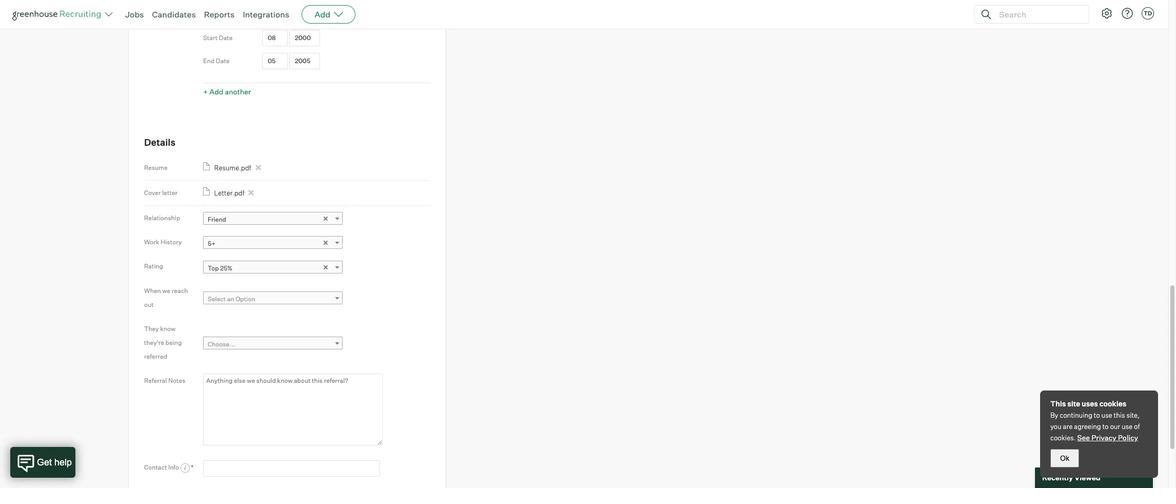 Task type: describe. For each thing, give the bounding box(es) containing it.
jobs link
[[125, 9, 144, 20]]

reach
[[172, 287, 188, 294]]

td button
[[1140, 5, 1157, 22]]

Search text field
[[997, 7, 1080, 22]]

cookies.
[[1051, 434, 1076, 442]]

are
[[1063, 422, 1073, 431]]

resume
[[144, 164, 168, 171]]

site
[[1068, 399, 1081, 408]]

candidates
[[152, 9, 196, 20]]

site,
[[1127, 411, 1140, 419]]

td button
[[1142, 7, 1155, 20]]

resume.pdf
[[214, 164, 251, 172]]

referral notes
[[144, 377, 185, 384]]

this
[[1051, 399, 1067, 408]]

25%
[[220, 264, 233, 272]]

info
[[168, 463, 179, 471]]

recently viewed
[[1043, 473, 1101, 482]]

cookies
[[1100, 399, 1127, 408]]

agreeing
[[1075, 422, 1102, 431]]

of
[[1135, 422, 1140, 431]]

referral
[[144, 377, 167, 384]]

add button
[[302, 5, 356, 24]]

reports link
[[204, 9, 235, 20]]

know
[[160, 325, 176, 332]]

engineering link
[[262, 8, 402, 23]]

top 25% link
[[203, 261, 343, 275]]

they're
[[144, 339, 164, 346]]

they know they're being referred
[[144, 325, 182, 360]]

end
[[203, 57, 215, 65]]

ok button
[[1051, 449, 1080, 468]]

5+ link
[[203, 236, 343, 251]]

select an option
[[208, 295, 255, 303]]

letter
[[162, 189, 178, 197]]

this
[[1114, 411, 1126, 419]]

another
[[225, 87, 251, 96]]

details
[[144, 137, 176, 148]]

integrations link
[[243, 9, 290, 20]]

end date
[[203, 57, 230, 65]]

1 vertical spatial to
[[1103, 422, 1109, 431]]

0 vertical spatial use
[[1102, 411, 1113, 419]]

uses
[[1082, 399, 1099, 408]]

+ add another
[[203, 87, 251, 96]]

by continuing to use this site, you are agreeing to our use of cookies.
[[1051, 411, 1140, 442]]

top
[[208, 264, 219, 272]]

see privacy policy link
[[1078, 433, 1139, 442]]

discipline
[[203, 11, 232, 19]]

date for start date
[[219, 34, 233, 42]]

contact
[[144, 463, 167, 471]]

you
[[1051, 422, 1062, 431]]

choose...
[[208, 340, 235, 348]]

being
[[166, 339, 182, 346]]

mm text field for start date
[[262, 30, 288, 46]]

notes
[[168, 377, 185, 384]]

recently
[[1043, 473, 1074, 482]]

greenhouse recruiting image
[[12, 8, 105, 21]]

ok
[[1061, 454, 1070, 462]]

candidates link
[[152, 9, 196, 20]]

contact info
[[144, 463, 180, 471]]

policy
[[1119, 433, 1139, 442]]

start date
[[203, 34, 233, 42]]

this site uses cookies
[[1051, 399, 1127, 408]]

5+
[[208, 240, 216, 248]]

top 25%
[[208, 264, 233, 272]]



Task type: locate. For each thing, give the bounding box(es) containing it.
0 vertical spatial mm text field
[[262, 30, 288, 46]]

date
[[219, 34, 233, 42], [216, 57, 230, 65]]

add inside education element
[[210, 87, 223, 96]]

we
[[162, 287, 170, 294]]

privacy
[[1092, 433, 1117, 442]]

1 vertical spatial mm text field
[[262, 53, 288, 69]]

when
[[144, 287, 161, 294]]

continuing
[[1060, 411, 1093, 419]]

reports
[[204, 9, 235, 20]]

date right 'start'
[[219, 34, 233, 42]]

MM text field
[[262, 30, 288, 46], [262, 53, 288, 69]]

td
[[1144, 10, 1153, 17]]

0 horizontal spatial add
[[210, 87, 223, 96]]

0 vertical spatial date
[[219, 34, 233, 42]]

0 horizontal spatial use
[[1102, 411, 1113, 419]]

0 vertical spatial add
[[315, 9, 331, 20]]

to left our
[[1103, 422, 1109, 431]]

work
[[144, 238, 159, 246]]

by
[[1051, 411, 1059, 419]]

use left of
[[1122, 422, 1133, 431]]

cover
[[144, 189, 161, 197]]

date right end
[[216, 57, 230, 65]]

friend link
[[203, 212, 343, 227]]

integrations
[[243, 9, 290, 20]]

out
[[144, 301, 154, 308]]

an
[[227, 295, 234, 303]]

add inside add popup button
[[315, 9, 331, 20]]

our
[[1111, 422, 1121, 431]]

0 vertical spatial to
[[1094, 411, 1101, 419]]

friend
[[208, 216, 226, 223]]

use
[[1102, 411, 1113, 419], [1122, 422, 1133, 431]]

cover letter
[[144, 189, 178, 197]]

add up yyyy text box
[[315, 9, 331, 20]]

1 vertical spatial date
[[216, 57, 230, 65]]

1 vertical spatial use
[[1122, 422, 1133, 431]]

2 mm text field from the top
[[262, 53, 288, 69]]

add right +
[[210, 87, 223, 96]]

option
[[236, 295, 255, 303]]

letter.pdf
[[214, 189, 245, 197]]

they
[[144, 325, 159, 332]]

see
[[1078, 433, 1091, 442]]

to
[[1094, 411, 1101, 419], [1103, 422, 1109, 431]]

1 horizontal spatial to
[[1103, 422, 1109, 431]]

+
[[203, 87, 208, 96]]

viewed
[[1075, 473, 1101, 482]]

use left "this"
[[1102, 411, 1113, 419]]

mm text field for end date
[[262, 53, 288, 69]]

relationship
[[144, 214, 180, 222]]

rating
[[144, 262, 163, 270]]

start
[[203, 34, 218, 42]]

*
[[191, 463, 194, 471]]

when we reach out
[[144, 287, 188, 308]]

jobs
[[125, 9, 144, 20]]

add
[[315, 9, 331, 20], [210, 87, 223, 96]]

work history
[[144, 238, 182, 246]]

0 horizontal spatial to
[[1094, 411, 1101, 419]]

history
[[161, 238, 182, 246]]

1 mm text field from the top
[[262, 30, 288, 46]]

referred
[[144, 352, 167, 360]]

1 vertical spatial add
[[210, 87, 223, 96]]

None text field
[[203, 460, 380, 477]]

+ add another link
[[203, 87, 251, 96]]

YYYY text field
[[289, 30, 320, 46]]

engineering
[[267, 11, 302, 19]]

see privacy policy
[[1078, 433, 1139, 442]]

education element
[[203, 0, 431, 99]]

select
[[208, 295, 226, 303]]

choose... link
[[203, 337, 343, 351]]

configure image
[[1101, 7, 1114, 20]]

mm text field left yyyy text field
[[262, 53, 288, 69]]

Referral Notes text field
[[203, 373, 383, 445]]

date for end date
[[216, 57, 230, 65]]

1 horizontal spatial add
[[315, 9, 331, 20]]

to down uses
[[1094, 411, 1101, 419]]

mm text field down "engineering"
[[262, 30, 288, 46]]

1 horizontal spatial use
[[1122, 422, 1133, 431]]

YYYY text field
[[289, 53, 320, 69]]

select an option link
[[203, 292, 343, 307]]



Task type: vqa. For each thing, say whether or not it's contained in the screenshot.
Designer (50) Offer to be created '(50)'
no



